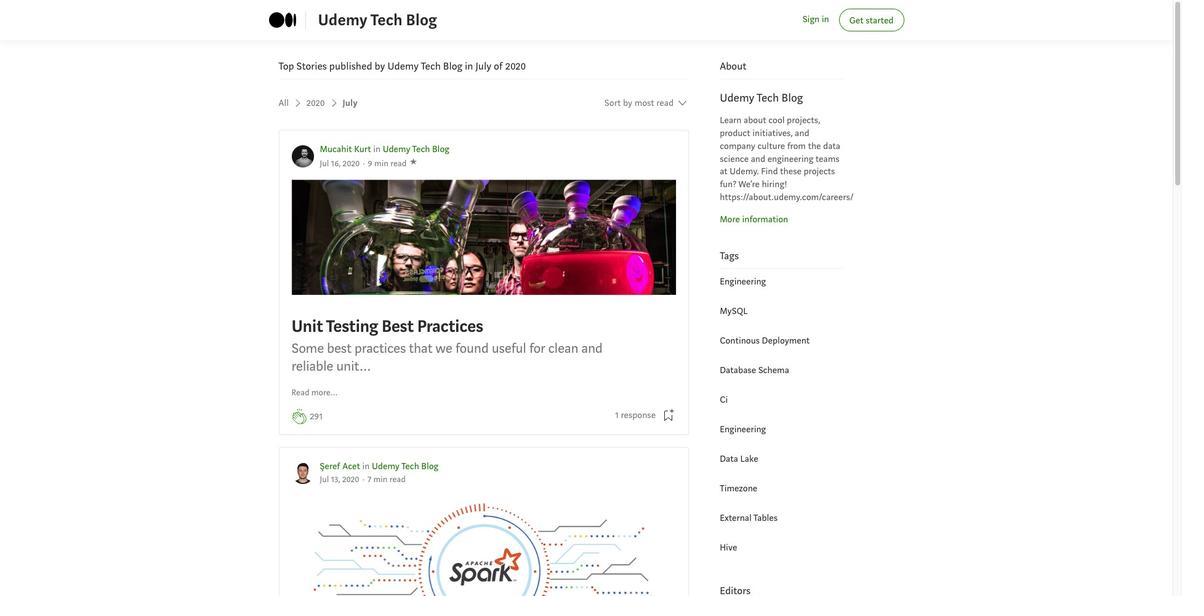 Task type: describe. For each thing, give the bounding box(es) containing it.
and for projects,
[[751, 153, 766, 165]]

we
[[436, 340, 453, 357]]

16,
[[331, 158, 341, 169]]

udemy up learn
[[720, 91, 755, 105]]

jul 13, 2020
[[320, 474, 360, 485]]

company
[[720, 140, 756, 152]]

udemy right published
[[388, 60, 419, 73]]

from
[[788, 140, 806, 152]]

get
[[850, 15, 864, 26]]

unit testing best practices some best practices that we found useful for clean and reliable unit…
[[292, 315, 603, 375]]

science
[[720, 153, 749, 165]]

schema
[[759, 365, 790, 376]]

more
[[720, 214, 740, 225]]

database
[[720, 365, 757, 376]]

mucahit kurt link
[[320, 144, 371, 155]]

projects,
[[787, 115, 821, 126]]

of
[[494, 60, 503, 73]]

best
[[327, 340, 352, 357]]

read
[[292, 387, 310, 398]]

learn
[[720, 115, 742, 126]]

1 response
[[615, 410, 656, 421]]

top
[[279, 60, 294, 73]]

go to the profile of mucahit kurt image
[[292, 146, 314, 168]]

ci
[[720, 394, 728, 406]]

şeref
[[320, 461, 341, 472]]

learn about cool projects, product initiatives, and company culture from the data science and engineering teams at udemy. find these projects fun? we're hiring! https://about.udemy.com/careers/
[[720, 115, 854, 203]]

jul 16, 2020
[[320, 158, 360, 169]]

published
[[330, 60, 372, 73]]

teams
[[816, 153, 840, 165]]

top stories published by udemy tech blog in july of 2020
[[279, 60, 526, 73]]

9 min read image
[[368, 158, 407, 169]]

engineering
[[768, 153, 814, 165]]

sign in
[[803, 14, 830, 25]]

response
[[621, 410, 656, 421]]

about
[[720, 60, 747, 73]]

deployment
[[762, 335, 810, 347]]

read more… link
[[292, 387, 338, 400]]

external tables link
[[720, 512, 778, 524]]

0 vertical spatial july
[[476, 60, 492, 73]]

mysql
[[720, 305, 748, 317]]

practices
[[355, 340, 406, 357]]

found
[[456, 340, 489, 357]]

sort
[[605, 97, 621, 109]]

product
[[720, 128, 751, 139]]

most
[[635, 97, 655, 109]]

udemy tech blog link for kurt
[[383, 144, 450, 155]]

in right acet
[[363, 461, 370, 472]]

sign
[[803, 14, 820, 25]]

more information
[[720, 214, 789, 225]]

initiatives,
[[753, 128, 793, 139]]

in left 'of' at the left of the page
[[465, 60, 473, 73]]

1 engineering link from the top
[[720, 276, 766, 288]]

0 vertical spatial udemy tech blog
[[318, 10, 437, 30]]

stories
[[297, 60, 327, 73]]

https://about.udemy.com/careers/
[[720, 192, 854, 203]]

1 vertical spatial july
[[343, 97, 358, 109]]

useful
[[492, 340, 527, 357]]

projects
[[804, 166, 836, 178]]

cool
[[769, 115, 785, 126]]

hive link
[[720, 542, 738, 554]]

data
[[824, 140, 841, 152]]

https://about.udemy.com/careers/ link
[[720, 192, 854, 203]]

data lake link
[[720, 453, 759, 465]]

that
[[409, 340, 433, 357]]

0 vertical spatial udemy tech blog link
[[318, 8, 437, 32]]

ci link
[[720, 394, 728, 406]]

find
[[762, 166, 778, 178]]

2020 right 'of' at the left of the page
[[506, 60, 526, 73]]



Task type: locate. For each thing, give the bounding box(es) containing it.
sort by most read button
[[605, 92, 689, 115]]

by inside button
[[623, 97, 633, 109]]

engineering down tags
[[720, 276, 766, 288]]

read
[[657, 97, 674, 109]]

1 response link
[[615, 409, 656, 423]]

2 jul from the top
[[320, 474, 329, 485]]

0 vertical spatial engineering link
[[720, 276, 766, 288]]

1 horizontal spatial and
[[751, 153, 766, 165]]

database schema link
[[720, 365, 790, 376]]

1 vertical spatial and
[[751, 153, 766, 165]]

şeref acet link
[[320, 461, 360, 472]]

udemy up 9 min read image
[[383, 144, 411, 155]]

1 vertical spatial engineering link
[[720, 424, 766, 435]]

by
[[375, 60, 385, 73], [623, 97, 633, 109]]

2 vertical spatial and
[[582, 340, 603, 357]]

2020 down acet
[[342, 474, 360, 485]]

july left 'of' at the left of the page
[[476, 60, 492, 73]]

fun?
[[720, 179, 737, 190]]

2 vertical spatial udemy tech blog link
[[372, 461, 439, 472]]

7 min read image
[[368, 474, 406, 485]]

0 horizontal spatial and
[[582, 340, 603, 357]]

mucahit
[[320, 144, 352, 155]]

and down projects, at top
[[795, 128, 810, 139]]

tables
[[754, 512, 778, 524]]

all
[[279, 97, 289, 109]]

and up find
[[751, 153, 766, 165]]

0 horizontal spatial by
[[375, 60, 385, 73]]

291 button
[[310, 410, 323, 424]]

2020 link
[[307, 92, 340, 115]]

in right "sign"
[[822, 14, 830, 25]]

hiring!
[[762, 179, 788, 190]]

1 horizontal spatial udemy tech blog
[[720, 91, 804, 105]]

practices
[[417, 315, 483, 338]]

2 engineering link from the top
[[720, 424, 766, 435]]

1 vertical spatial jul
[[320, 474, 329, 485]]

tags
[[720, 249, 739, 262]]

acet
[[343, 461, 360, 472]]

engineering
[[720, 276, 766, 288], [720, 424, 766, 435]]

and inside "unit testing best practices some best practices that we found useful for clean and reliable unit…"
[[582, 340, 603, 357]]

the
[[809, 140, 822, 152]]

sort by most read
[[605, 97, 674, 109]]

july
[[476, 60, 492, 73], [343, 97, 358, 109]]

jul left 16, on the left
[[320, 158, 329, 169]]

hive
[[720, 542, 738, 554]]

get started
[[850, 15, 894, 26]]

13,
[[331, 474, 340, 485]]

and for practices
[[582, 340, 603, 357]]

udemy tech blog
[[318, 10, 437, 30], [720, 91, 804, 105]]

jul 13, 2020 link
[[320, 474, 360, 485]]

jul left 13,
[[320, 474, 329, 485]]

in inside sign in 'link'
[[822, 14, 830, 25]]

continous deployment
[[720, 335, 810, 347]]

for
[[530, 340, 546, 357]]

udemy up 7 min read image
[[372, 461, 400, 472]]

timezone link
[[720, 483, 758, 495]]

mysql link
[[720, 305, 748, 317]]

udemy tech blog link up 9 min read image
[[383, 144, 450, 155]]

jul
[[320, 158, 329, 169], [320, 474, 329, 485]]

0 horizontal spatial udemy tech blog
[[318, 10, 437, 30]]

go to the profile of şeref acet image
[[292, 462, 314, 484]]

1 horizontal spatial july
[[476, 60, 492, 73]]

udemy.
[[730, 166, 759, 178]]

udemy tech blog link up 7 min read image
[[372, 461, 439, 472]]

1 vertical spatial udemy tech blog link
[[383, 144, 450, 155]]

0 horizontal spatial july
[[343, 97, 358, 109]]

culture
[[758, 140, 786, 152]]

jul for şeref acet in udemy tech blog
[[320, 474, 329, 485]]

reliable unit…
[[292, 358, 371, 375]]

291
[[310, 411, 323, 422]]

about
[[744, 115, 767, 126]]

some
[[292, 340, 324, 357]]

july right 2020 link
[[343, 97, 358, 109]]

udemy tech blog link up top stories published by udemy tech blog in july of 2020
[[318, 8, 437, 32]]

get started link
[[839, 9, 905, 31]]

more…
[[312, 387, 338, 398]]

jul for mucahit kurt in udemy tech blog
[[320, 158, 329, 169]]

1 vertical spatial engineering
[[720, 424, 766, 435]]

all link
[[279, 92, 304, 115]]

udemy tech blog up the about
[[720, 91, 804, 105]]

mucahit kurt in udemy tech blog
[[320, 144, 450, 155]]

udemy up published
[[318, 10, 368, 30]]

0 vertical spatial by
[[375, 60, 385, 73]]

read more…
[[292, 387, 338, 398]]

testing
[[326, 315, 378, 338]]

şeref acet in udemy tech blog
[[320, 461, 439, 472]]

udemy tech blog up top stories published by udemy tech blog in july of 2020
[[318, 10, 437, 30]]

tech
[[371, 10, 403, 30], [421, 60, 441, 73], [757, 91, 779, 105], [413, 144, 430, 155], [402, 461, 419, 472]]

continous deployment link
[[720, 335, 810, 347]]

engineering link down tags
[[720, 276, 766, 288]]

1 vertical spatial by
[[623, 97, 633, 109]]

jul 16, 2020 link
[[320, 158, 360, 169]]

by right sort
[[623, 97, 633, 109]]

data
[[720, 453, 739, 465]]

0 vertical spatial jul
[[320, 158, 329, 169]]

2020 right all link
[[307, 97, 325, 109]]

timezone
[[720, 483, 758, 495]]

engineering up data lake
[[720, 424, 766, 435]]

and
[[795, 128, 810, 139], [751, 153, 766, 165], [582, 340, 603, 357]]

lake
[[741, 453, 759, 465]]

external tables
[[720, 512, 778, 524]]

1 horizontal spatial by
[[623, 97, 633, 109]]

kurt
[[354, 144, 371, 155]]

2 horizontal spatial and
[[795, 128, 810, 139]]

external
[[720, 512, 752, 524]]

1 jul from the top
[[320, 158, 329, 169]]

0 vertical spatial engineering
[[720, 276, 766, 288]]

1
[[615, 410, 619, 421]]

2020 down mucahit kurt link
[[343, 158, 360, 169]]

1 engineering from the top
[[720, 276, 766, 288]]

and right clean
[[582, 340, 603, 357]]

information
[[743, 214, 789, 225]]

2020
[[506, 60, 526, 73], [307, 97, 325, 109], [343, 158, 360, 169], [342, 474, 360, 485]]

data lake
[[720, 453, 759, 465]]

database schema
[[720, 365, 790, 376]]

more information link
[[720, 214, 789, 225]]

best
[[382, 315, 414, 338]]

these
[[781, 166, 802, 178]]

engineering link
[[720, 276, 766, 288], [720, 424, 766, 435]]

clean
[[549, 340, 579, 357]]

july link
[[343, 92, 358, 115]]

1 vertical spatial udemy tech blog
[[720, 91, 804, 105]]

udemy tech blog link for acet
[[372, 461, 439, 472]]

at
[[720, 166, 728, 178]]

2 engineering from the top
[[720, 424, 766, 435]]

we're
[[739, 179, 760, 190]]

continous
[[720, 335, 760, 347]]

by right published
[[375, 60, 385, 73]]

engineering link up data lake
[[720, 424, 766, 435]]

started
[[866, 15, 894, 26]]

in right kurt on the top left of the page
[[373, 144, 381, 155]]

0 vertical spatial and
[[795, 128, 810, 139]]



Task type: vqa. For each thing, say whether or not it's contained in the screenshot.
Dann
no



